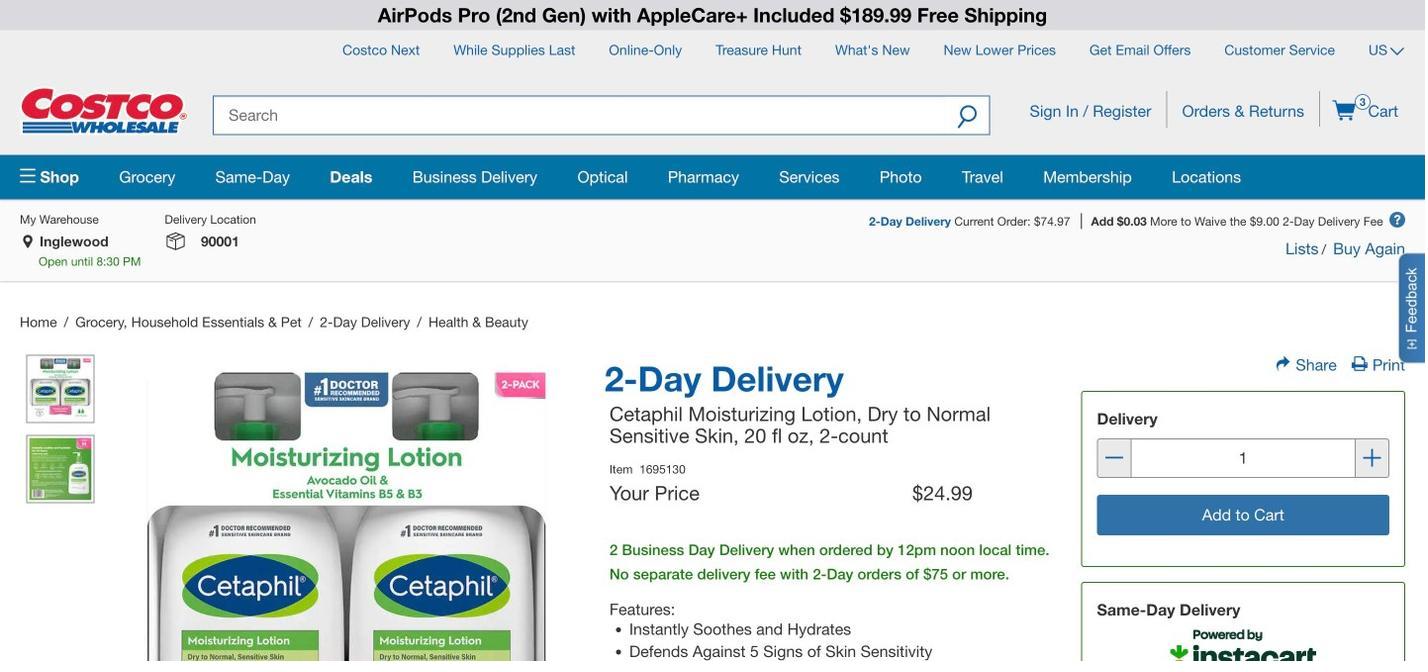 Task type: vqa. For each thing, say whether or not it's contained in the screenshot.
Add to List  No Sugar Keto Bar Chocolate Chip Cookie Dough  (12-count) 2-Pack image
no



Task type: locate. For each thing, give the bounding box(es) containing it.
None button
[[1098, 495, 1390, 536]]

view larger image 1 image
[[128, 354, 565, 661]]

None telephone field
[[1132, 439, 1356, 478]]

costco us homepage image
[[20, 87, 188, 135]]

search image
[[958, 104, 978, 132]]

Search text field
[[213, 96, 946, 135], [213, 96, 946, 135]]

1 image
[[26, 355, 94, 423]]



Task type: describe. For each thing, give the bounding box(es) containing it.
instacart image
[[1171, 630, 1317, 661]]

main element
[[20, 155, 1406, 199]]

2 image
[[26, 435, 94, 503]]



